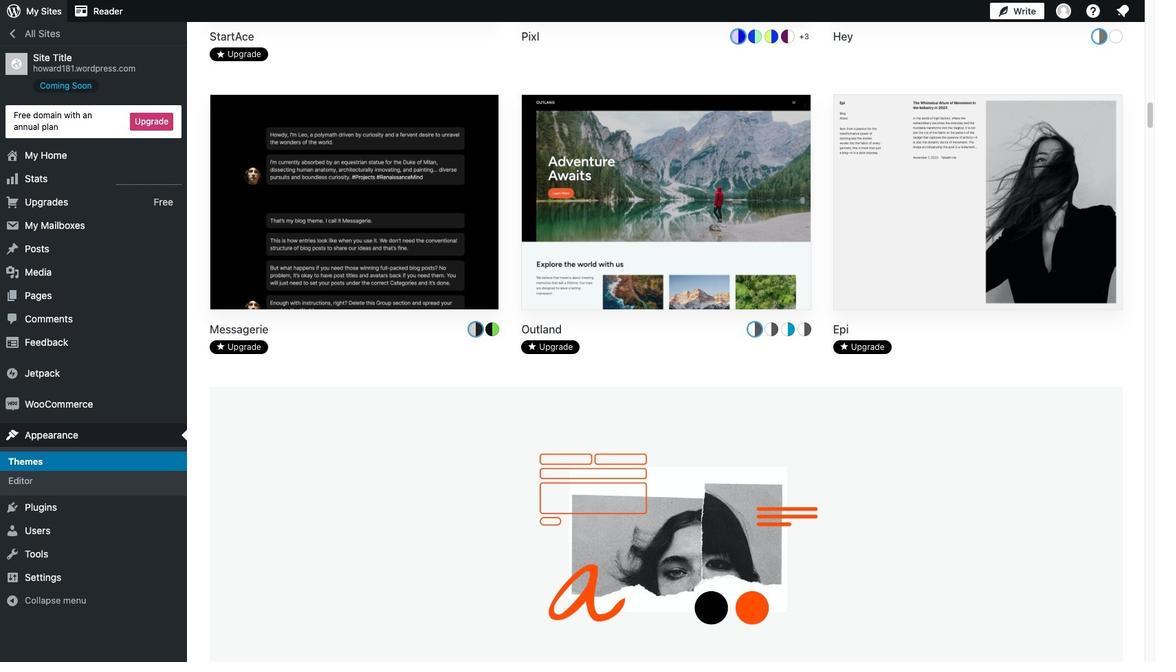 Task type: vqa. For each thing, say whether or not it's contained in the screenshot.
Highest hourly views 0 image at the top of the page
yes



Task type: describe. For each thing, give the bounding box(es) containing it.
epi is a simple blog theme with a sticky left sidebar. image
[[834, 95, 1123, 311]]

my profile image
[[1057, 3, 1072, 19]]

2 img image from the top
[[6, 397, 19, 411]]

a wordpress theme for travel-related websites and blogs designed to showcase stunning destinations around the world. image
[[522, 95, 811, 312]]

1 img image from the top
[[6, 366, 19, 380]]



Task type: locate. For each thing, give the bounding box(es) containing it.
img image
[[6, 366, 19, 380], [6, 397, 19, 411]]

highest hourly views 0 image
[[116, 176, 182, 185]]

manage your notifications image
[[1115, 3, 1132, 19]]

help image
[[1086, 3, 1102, 19]]

messagerie is a theme that brings the mobile messaging experience to your wordpress site. image
[[211, 95, 499, 311]]

pattern assembler image
[[539, 453, 818, 648]]

0 vertical spatial img image
[[6, 366, 19, 380]]

1 vertical spatial img image
[[6, 397, 19, 411]]



